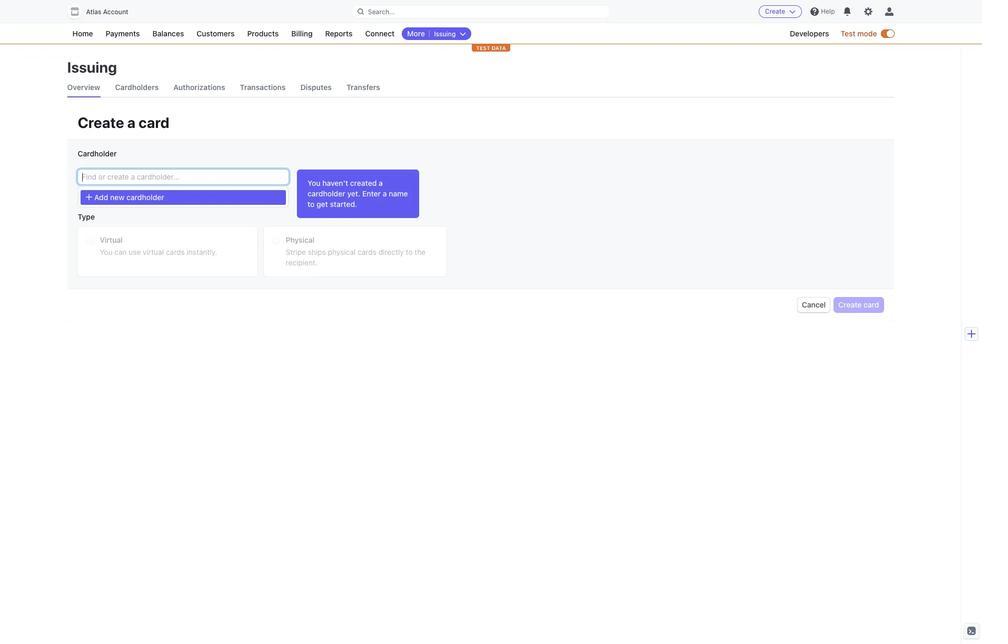 Task type: vqa. For each thing, say whether or not it's contained in the screenshot.
"—" related to Sep
no



Task type: describe. For each thing, give the bounding box(es) containing it.
authorizations link
[[173, 78, 225, 97]]

add new cardholder
[[94, 193, 164, 202]]

virtual
[[143, 248, 164, 257]]

home link
[[67, 27, 98, 40]]

billing
[[291, 29, 313, 38]]

more
[[407, 29, 425, 38]]

can
[[114, 248, 127, 257]]

transfers
[[347, 83, 380, 92]]

you for you haven't created a cardholder yet. enter a name to get started.
[[308, 179, 320, 187]]

atlas account
[[86, 8, 128, 16]]

instantly.
[[187, 248, 217, 257]]

2 vertical spatial a
[[383, 189, 387, 198]]

authorizations
[[173, 83, 225, 92]]

1 horizontal spatial issuing
[[434, 30, 456, 38]]

recipient.
[[286, 258, 317, 267]]

overview link
[[67, 78, 100, 97]]

products
[[247, 29, 279, 38]]

card inside "button"
[[864, 300, 879, 309]]

disputes link
[[300, 78, 332, 97]]

use
[[129, 248, 141, 257]]

1 cards from the left
[[166, 248, 185, 257]]

reports
[[325, 29, 353, 38]]

cardholder inside button
[[126, 193, 164, 202]]

cardholders
[[115, 83, 159, 92]]

to inside you haven't created a cardholder yet. enter a name to get started.
[[308, 200, 315, 209]]

developers
[[790, 29, 829, 38]]

cancel
[[802, 300, 826, 309]]

payments link
[[100, 27, 145, 40]]

create for create a card
[[78, 114, 124, 131]]

balances link
[[147, 27, 189, 40]]

search…
[[368, 8, 395, 16]]

help button
[[806, 3, 839, 20]]

yet.
[[347, 189, 360, 198]]

balances
[[152, 29, 184, 38]]

products link
[[242, 27, 284, 40]]

atlas account button
[[67, 4, 139, 19]]

type
[[78, 212, 95, 221]]

created
[[350, 179, 377, 187]]

tab list containing overview
[[67, 78, 894, 97]]

the
[[415, 248, 426, 257]]

cardholders link
[[115, 78, 159, 97]]

physical
[[328, 248, 356, 257]]

Search… text field
[[351, 5, 610, 18]]

notifications image
[[843, 7, 852, 16]]

enter
[[362, 189, 381, 198]]

0 vertical spatial card
[[139, 114, 169, 131]]

name
[[389, 189, 408, 198]]

create button
[[759, 5, 802, 18]]

data
[[492, 45, 506, 51]]

developers link
[[785, 27, 834, 40]]

test
[[476, 45, 490, 51]]

customers link
[[191, 27, 240, 40]]



Task type: locate. For each thing, give the bounding box(es) containing it.
create for create card
[[838, 300, 862, 309]]

create inside button
[[765, 7, 785, 15]]

create a card
[[78, 114, 169, 131]]

Find or create a cardholder... text field
[[78, 170, 288, 184]]

a right enter
[[383, 189, 387, 198]]

you haven't created a cardholder yet. enter a name to get started.
[[308, 179, 408, 209]]

create card button
[[834, 298, 883, 312]]

cardholder up get
[[308, 189, 345, 198]]

1 vertical spatial you
[[100, 248, 112, 257]]

atlas
[[86, 8, 101, 16]]

home
[[72, 29, 93, 38]]

new
[[110, 193, 124, 202]]

1 horizontal spatial cardholder
[[308, 189, 345, 198]]

1 horizontal spatial you
[[308, 179, 320, 187]]

1 vertical spatial to
[[406, 248, 413, 257]]

to left get
[[308, 200, 315, 209]]

0 horizontal spatial cardholder
[[126, 193, 164, 202]]

disputes
[[300, 83, 332, 92]]

create right cancel
[[838, 300, 862, 309]]

create card
[[838, 300, 879, 309]]

transactions
[[240, 83, 286, 92]]

create up developers link in the top right of the page
[[765, 7, 785, 15]]

0 vertical spatial a
[[127, 114, 135, 131]]

ships
[[308, 248, 326, 257]]

add new cardholder button
[[78, 189, 288, 206]]

add
[[94, 193, 108, 202]]

you left haven't
[[308, 179, 320, 187]]

stripe ships physical cards directly to the recipient.
[[286, 248, 426, 267]]

cardholder right new
[[126, 193, 164, 202]]

0 vertical spatial create
[[765, 7, 785, 15]]

issuing up overview
[[67, 58, 117, 76]]

issuing right more
[[434, 30, 456, 38]]

2 cards from the left
[[358, 248, 376, 257]]

cards
[[166, 248, 185, 257], [358, 248, 376, 257]]

transactions link
[[240, 78, 286, 97]]

0 vertical spatial to
[[308, 200, 315, 209]]

haven't
[[322, 179, 348, 187]]

payments
[[106, 29, 140, 38]]

test mode
[[841, 29, 877, 38]]

connect
[[365, 29, 395, 38]]

0 vertical spatial you
[[308, 179, 320, 187]]

1 vertical spatial issuing
[[67, 58, 117, 76]]

create up cardholder
[[78, 114, 124, 131]]

Search… search field
[[351, 5, 610, 18]]

test data
[[476, 45, 506, 51]]

1 horizontal spatial create
[[765, 7, 785, 15]]

2 vertical spatial create
[[838, 300, 862, 309]]

1 vertical spatial create
[[78, 114, 124, 131]]

directly
[[378, 248, 404, 257]]

create inside "button"
[[838, 300, 862, 309]]

a up enter
[[379, 179, 383, 187]]

cards left directly
[[358, 248, 376, 257]]

transfers link
[[347, 78, 380, 97]]

stripe
[[286, 248, 306, 257]]

cards inside stripe ships physical cards directly to the recipient.
[[358, 248, 376, 257]]

0 vertical spatial issuing
[[434, 30, 456, 38]]

0 horizontal spatial create
[[78, 114, 124, 131]]

1 vertical spatial card
[[864, 300, 879, 309]]

mode
[[857, 29, 877, 38]]

create for create
[[765, 7, 785, 15]]

you can use virtual cards instantly.
[[100, 248, 217, 257]]

1 horizontal spatial cards
[[358, 248, 376, 257]]

issuing
[[434, 30, 456, 38], [67, 58, 117, 76]]

help
[[821, 7, 835, 15]]

to
[[308, 200, 315, 209], [406, 248, 413, 257]]

tab list
[[67, 78, 894, 97]]

1 vertical spatial a
[[379, 179, 383, 187]]

0 horizontal spatial you
[[100, 248, 112, 257]]

a
[[127, 114, 135, 131], [379, 179, 383, 187], [383, 189, 387, 198]]

1 horizontal spatial card
[[864, 300, 879, 309]]

cardholder
[[308, 189, 345, 198], [126, 193, 164, 202]]

reports link
[[320, 27, 358, 40]]

cards right the virtual
[[166, 248, 185, 257]]

0 horizontal spatial card
[[139, 114, 169, 131]]

0 horizontal spatial to
[[308, 200, 315, 209]]

2 horizontal spatial create
[[838, 300, 862, 309]]

connect link
[[360, 27, 400, 40]]

a down "cardholders" link
[[127, 114, 135, 131]]

customers
[[197, 29, 235, 38]]

you left can
[[100, 248, 112, 257]]

create
[[765, 7, 785, 15], [78, 114, 124, 131], [838, 300, 862, 309]]

started.
[[330, 200, 357, 209]]

test
[[841, 29, 856, 38]]

cardholder
[[78, 149, 117, 158]]

to inside stripe ships physical cards directly to the recipient.
[[406, 248, 413, 257]]

card
[[139, 114, 169, 131], [864, 300, 879, 309]]

0 horizontal spatial issuing
[[67, 58, 117, 76]]

cardholder inside you haven't created a cardholder yet. enter a name to get started.
[[308, 189, 345, 198]]

to left the
[[406, 248, 413, 257]]

you for you can use virtual cards instantly.
[[100, 248, 112, 257]]

you inside you haven't created a cardholder yet. enter a name to get started.
[[308, 179, 320, 187]]

get
[[317, 200, 328, 209]]

cancel button
[[798, 298, 830, 312]]

you
[[308, 179, 320, 187], [100, 248, 112, 257]]

billing link
[[286, 27, 318, 40]]

0 horizontal spatial cards
[[166, 248, 185, 257]]

account
[[103, 8, 128, 16]]

1 horizontal spatial to
[[406, 248, 413, 257]]

overview
[[67, 83, 100, 92]]



